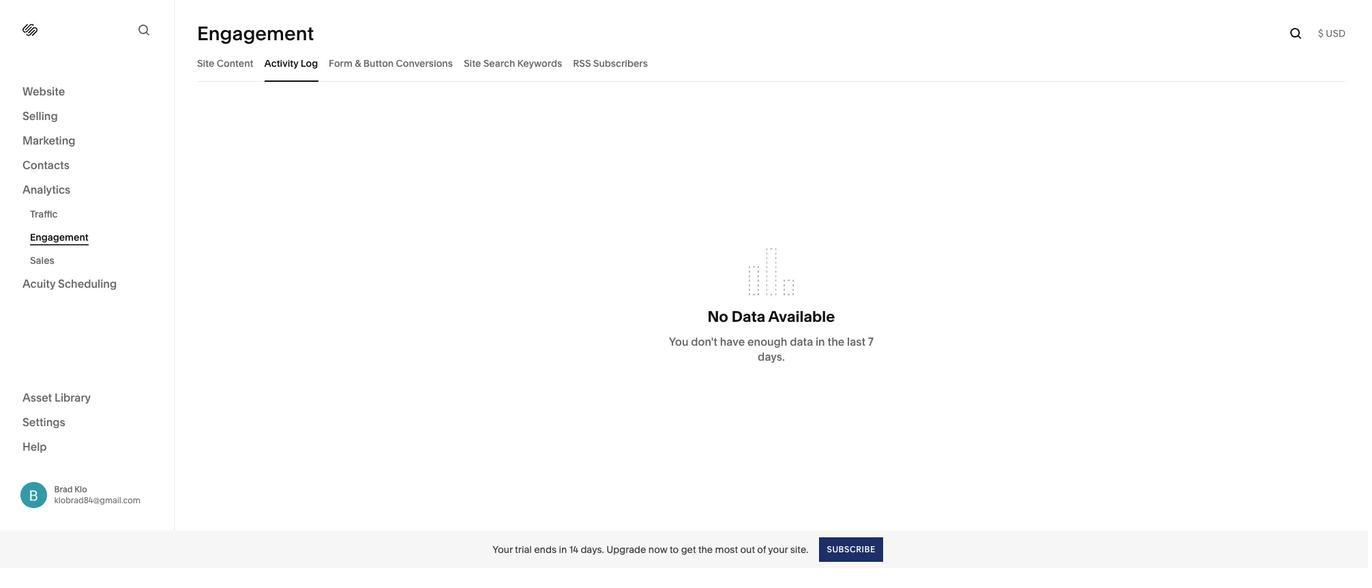 Task type: describe. For each thing, give the bounding box(es) containing it.
14
[[569, 543, 578, 556]]

traffic
[[30, 208, 58, 220]]

klobrad84@gmail.com
[[54, 495, 140, 505]]

contacts
[[23, 158, 70, 172]]

rss subscribers button
[[573, 44, 648, 82]]

selling link
[[23, 108, 151, 125]]

activity
[[264, 57, 298, 69]]

acuity
[[23, 277, 55, 291]]

analytics link
[[23, 182, 151, 198]]

out
[[740, 543, 755, 556]]

asset library link
[[23, 390, 151, 406]]

site content button
[[197, 44, 253, 82]]

asset library
[[23, 390, 91, 404]]

your
[[493, 543, 513, 556]]

sales
[[30, 254, 54, 267]]

days. inside you don't have enough data in the last 7 days.
[[758, 350, 785, 363]]

rss
[[573, 57, 591, 69]]

site search keywords
[[464, 57, 562, 69]]

ends
[[534, 543, 557, 556]]

library
[[55, 390, 91, 404]]

form & button conversions
[[329, 57, 453, 69]]

website
[[23, 85, 65, 98]]

help
[[23, 440, 47, 453]]

to
[[670, 543, 679, 556]]

site content
[[197, 57, 253, 69]]

help link
[[23, 439, 47, 454]]

last
[[847, 335, 866, 348]]

site search keywords button
[[464, 44, 562, 82]]

website link
[[23, 84, 151, 100]]

form & button conversions button
[[329, 44, 453, 82]]

button
[[363, 57, 394, 69]]

have
[[720, 335, 745, 348]]

get
[[681, 543, 696, 556]]

0 horizontal spatial engagement
[[30, 231, 88, 243]]

no
[[708, 307, 728, 326]]

brad klo klobrad84@gmail.com
[[54, 484, 140, 505]]

most
[[715, 543, 738, 556]]

usd
[[1326, 27, 1346, 40]]

subscribe
[[827, 544, 876, 554]]

&
[[355, 57, 361, 69]]

enough
[[747, 335, 787, 348]]

0 horizontal spatial the
[[698, 543, 713, 556]]



Task type: locate. For each thing, give the bounding box(es) containing it.
1 vertical spatial engagement
[[30, 231, 88, 243]]

1 horizontal spatial in
[[816, 335, 825, 348]]

now
[[648, 543, 668, 556]]

you
[[669, 335, 689, 348]]

you don't have enough data in the last 7 days.
[[669, 335, 874, 363]]

tab list containing site content
[[197, 44, 1346, 82]]

in left 14
[[559, 543, 567, 556]]

in inside you don't have enough data in the last 7 days.
[[816, 335, 825, 348]]

1 site from the left
[[197, 57, 214, 69]]

engagement link
[[30, 226, 159, 249]]

in right data
[[816, 335, 825, 348]]

site for site content
[[197, 57, 214, 69]]

site left content
[[197, 57, 214, 69]]

2 site from the left
[[464, 57, 481, 69]]

trial
[[515, 543, 532, 556]]

1 horizontal spatial engagement
[[197, 22, 314, 45]]

days. down enough
[[758, 350, 785, 363]]

engagement
[[197, 22, 314, 45], [30, 231, 88, 243]]

search
[[483, 57, 515, 69]]

the left last
[[828, 335, 845, 348]]

acuity scheduling
[[23, 277, 117, 291]]

1 horizontal spatial the
[[828, 335, 845, 348]]

selling
[[23, 109, 58, 123]]

0 vertical spatial in
[[816, 335, 825, 348]]

0 vertical spatial the
[[828, 335, 845, 348]]

scheduling
[[58, 277, 117, 291]]

0 horizontal spatial in
[[559, 543, 567, 556]]

1 horizontal spatial days.
[[758, 350, 785, 363]]

of
[[757, 543, 766, 556]]

upgrade
[[606, 543, 646, 556]]

no data available
[[708, 307, 835, 326]]

content
[[217, 57, 253, 69]]

marketing
[[23, 134, 75, 147]]

your trial ends in 14 days. upgrade now to get the most out of your site.
[[493, 543, 809, 556]]

analytics
[[23, 183, 70, 196]]

subscribe button
[[819, 537, 883, 562]]

keywords
[[517, 57, 562, 69]]

0 vertical spatial engagement
[[197, 22, 314, 45]]

0 horizontal spatial site
[[197, 57, 214, 69]]

0 horizontal spatial days.
[[581, 543, 604, 556]]

data
[[732, 307, 765, 326]]

the
[[828, 335, 845, 348], [698, 543, 713, 556]]

don't
[[691, 335, 717, 348]]

sales link
[[30, 249, 159, 272]]

brad
[[54, 484, 73, 494]]

1 vertical spatial the
[[698, 543, 713, 556]]

conversions
[[396, 57, 453, 69]]

engagement down traffic
[[30, 231, 88, 243]]

form
[[329, 57, 353, 69]]

0 vertical spatial days.
[[758, 350, 785, 363]]

settings
[[23, 415, 65, 429]]

in
[[816, 335, 825, 348], [559, 543, 567, 556]]

log
[[301, 57, 318, 69]]

site
[[197, 57, 214, 69], [464, 57, 481, 69]]

data
[[790, 335, 813, 348]]

site.
[[790, 543, 809, 556]]

settings link
[[23, 414, 151, 431]]

the right get
[[698, 543, 713, 556]]

activity log
[[264, 57, 318, 69]]

engagement up content
[[197, 22, 314, 45]]

rss subscribers
[[573, 57, 648, 69]]

activity log button
[[264, 44, 318, 82]]

contacts link
[[23, 158, 151, 174]]

the inside you don't have enough data in the last 7 days.
[[828, 335, 845, 348]]

subscribers
[[593, 57, 648, 69]]

tab list
[[197, 44, 1346, 82]]

$
[[1318, 27, 1324, 40]]

1 vertical spatial in
[[559, 543, 567, 556]]

7
[[868, 335, 874, 348]]

days. right 14
[[581, 543, 604, 556]]

available
[[768, 307, 835, 326]]

site left search
[[464, 57, 481, 69]]

marketing link
[[23, 133, 151, 149]]

your
[[768, 543, 788, 556]]

1 vertical spatial days.
[[581, 543, 604, 556]]

days.
[[758, 350, 785, 363], [581, 543, 604, 556]]

site for site search keywords
[[464, 57, 481, 69]]

1 horizontal spatial site
[[464, 57, 481, 69]]

asset
[[23, 390, 52, 404]]

acuity scheduling link
[[23, 276, 151, 293]]

klo
[[75, 484, 87, 494]]

$ usd
[[1318, 27, 1346, 40]]

traffic link
[[30, 203, 159, 226]]



Task type: vqa. For each thing, say whether or not it's contained in the screenshot.
campaign
no



